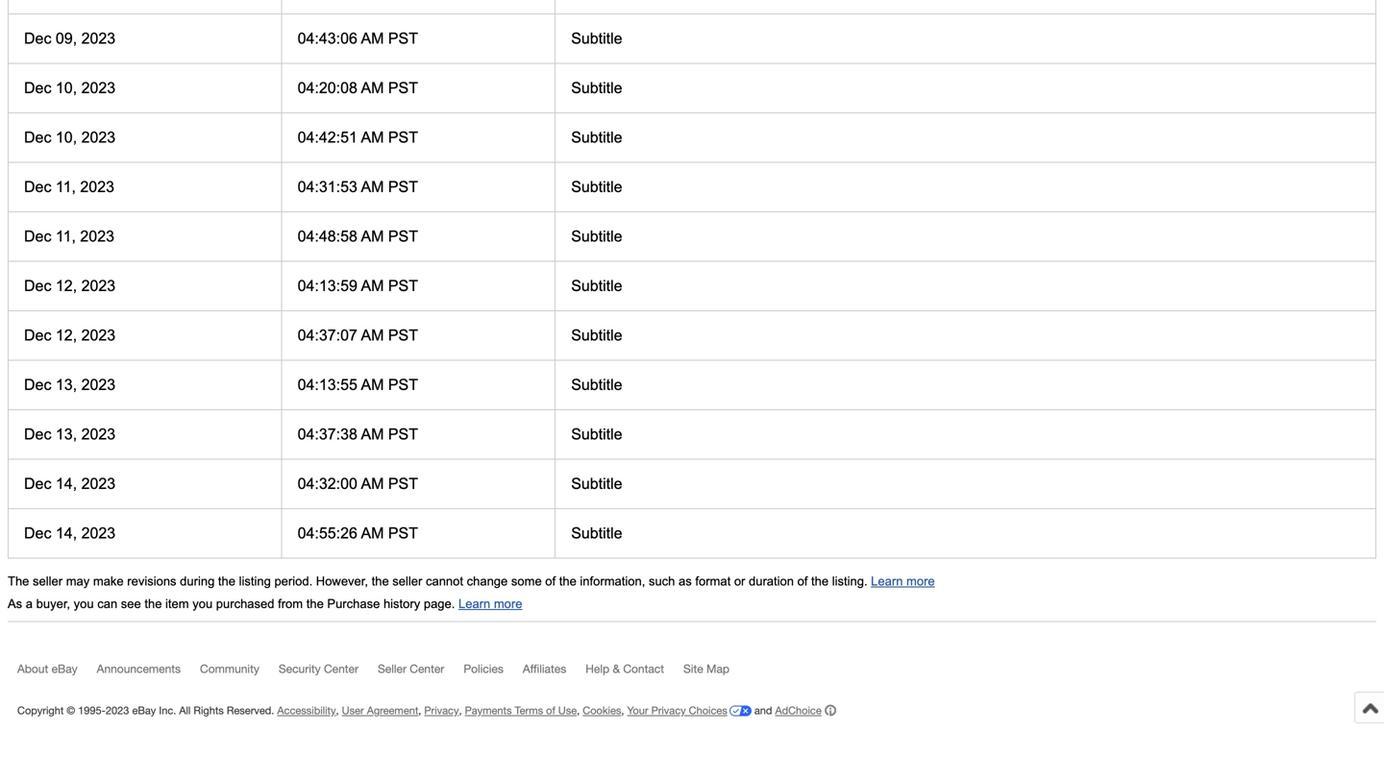 Task type: locate. For each thing, give the bounding box(es) containing it.
6 am from the top
[[361, 277, 384, 295]]

subtitle for 04:37:38 am pst
[[571, 426, 623, 443]]

1 am from the top
[[361, 30, 384, 47]]

0 vertical spatial 12,
[[56, 277, 77, 295]]

2 11, from the top
[[56, 228, 76, 245]]

4 subtitle from the top
[[571, 178, 623, 196]]

pst up 04:32:00 am pst
[[388, 426, 418, 443]]

subtitle
[[571, 30, 623, 47], [571, 79, 623, 97], [571, 129, 623, 146], [571, 178, 623, 196], [571, 228, 623, 245], [571, 277, 623, 295], [571, 327, 623, 344], [571, 376, 623, 394], [571, 426, 623, 443], [571, 476, 623, 493], [571, 525, 623, 542]]

0 horizontal spatial privacy
[[425, 705, 459, 717]]

2 12, from the top
[[56, 327, 77, 344]]

0 vertical spatial dec 14, 2023
[[24, 476, 116, 493]]

0 vertical spatial more
[[907, 575, 936, 589]]

security center
[[279, 663, 359, 676]]

dec for 04:13:59 am pst
[[24, 277, 51, 295]]

community
[[200, 663, 260, 676]]

1 vertical spatial dec 12, 2023
[[24, 327, 116, 344]]

am right the 04:37:38
[[361, 426, 384, 443]]

subtitle for 04:55:26 am pst
[[571, 525, 623, 542]]

6 dec from the top
[[24, 277, 51, 295]]

site
[[684, 663, 704, 676]]

pst up 04:20:08 am pst at left top
[[388, 30, 418, 47]]

0 vertical spatial ebay
[[52, 663, 78, 676]]

1 10, from the top
[[56, 79, 77, 97]]

of left use at the bottom of the page
[[546, 705, 556, 717]]

1 vertical spatial 14,
[[56, 525, 77, 542]]

,
[[336, 705, 339, 717], [419, 705, 422, 717], [459, 705, 462, 717], [577, 705, 580, 717], [622, 705, 625, 717]]

7 pst from the top
[[388, 327, 418, 344]]

subtitle for 04:43:06 am pst
[[571, 30, 623, 47]]

0 vertical spatial dec 10, 2023
[[24, 79, 116, 97]]

such
[[649, 575, 676, 589]]

0 vertical spatial dec 12, 2023
[[24, 277, 116, 295]]

12,
[[56, 277, 77, 295], [56, 327, 77, 344]]

0 vertical spatial learn
[[872, 575, 904, 589]]

more
[[907, 575, 936, 589], [494, 597, 523, 612]]

dec 14, 2023 for 04:32:00 am pst
[[24, 476, 116, 493]]

3 am from the top
[[361, 129, 384, 146]]

pst down 04:48:58 am pst
[[388, 277, 418, 295]]

am
[[361, 30, 384, 47], [361, 79, 384, 97], [361, 129, 384, 146], [361, 178, 384, 196], [361, 228, 384, 245], [361, 277, 384, 295], [361, 327, 384, 344], [361, 376, 384, 394], [361, 426, 384, 443], [361, 476, 384, 493], [361, 525, 384, 542]]

seller center link
[[378, 663, 464, 685]]

5 subtitle from the top
[[571, 228, 623, 245]]

seller up history
[[393, 575, 423, 589]]

am right 04:37:07
[[361, 327, 384, 344]]

04:48:58 am pst
[[298, 228, 418, 245]]

, left user
[[336, 705, 339, 717]]

11 pst from the top
[[388, 525, 418, 542]]

dec 12, 2023 for 04:13:59 am pst
[[24, 277, 116, 295]]

0 horizontal spatial center
[[324, 663, 359, 676]]

1 vertical spatial 10,
[[56, 129, 77, 146]]

privacy down seller center link
[[425, 705, 459, 717]]

user agreement link
[[342, 705, 419, 717]]

am right 04:55:26
[[361, 525, 384, 542]]

04:13:55 am pst
[[298, 376, 418, 394]]

5 pst from the top
[[388, 228, 418, 245]]

0 vertical spatial 11,
[[56, 178, 76, 196]]

rights
[[194, 705, 224, 717]]

dec 14, 2023 for 04:55:26 am pst
[[24, 525, 116, 542]]

dec
[[24, 30, 51, 47], [24, 79, 51, 97], [24, 129, 51, 146], [24, 178, 51, 196], [24, 228, 51, 245], [24, 277, 51, 295], [24, 327, 51, 344], [24, 376, 51, 394], [24, 426, 51, 443], [24, 476, 51, 493], [24, 525, 51, 542]]

learn down change
[[459, 597, 491, 612]]

8 dec from the top
[[24, 376, 51, 394]]

2 13, from the top
[[56, 426, 77, 443]]

the
[[8, 575, 29, 589]]

9 am from the top
[[361, 426, 384, 443]]

04:13:59
[[298, 277, 358, 295]]

subtitle for 04:32:00 am pst
[[571, 476, 623, 493]]

of
[[546, 575, 556, 589], [798, 575, 808, 589], [546, 705, 556, 717]]

am right 04:13:59
[[361, 277, 384, 295]]

1 dec from the top
[[24, 30, 51, 47]]

1 12, from the top
[[56, 277, 77, 295]]

1 vertical spatial learn more link
[[459, 597, 523, 612]]

7 subtitle from the top
[[571, 327, 623, 344]]

as
[[679, 575, 692, 589]]

am for 04:48:58
[[361, 228, 384, 245]]

9 pst from the top
[[388, 426, 418, 443]]

0 vertical spatial 14,
[[56, 476, 77, 493]]

, left your
[[622, 705, 625, 717]]

center
[[324, 663, 359, 676], [410, 663, 445, 676]]

8 am from the top
[[361, 376, 384, 394]]

am right 04:42:51
[[361, 129, 384, 146]]

2 dec from the top
[[24, 79, 51, 97]]

3 , from the left
[[459, 705, 462, 717]]

about
[[17, 663, 48, 676]]

1 horizontal spatial learn
[[872, 575, 904, 589]]

10 subtitle from the top
[[571, 476, 623, 493]]

0 horizontal spatial learn more link
[[459, 597, 523, 612]]

cookies
[[583, 705, 622, 717]]

2 subtitle from the top
[[571, 79, 623, 97]]

pst for 04:13:59 am pst
[[388, 277, 418, 295]]

1 horizontal spatial you
[[193, 597, 213, 612]]

am right the 04:43:06
[[361, 30, 384, 47]]

payments terms of use link
[[465, 705, 577, 717]]

2 am from the top
[[361, 79, 384, 97]]

dec 13, 2023
[[24, 376, 116, 394], [24, 426, 116, 443]]

more right 'listing.'
[[907, 575, 936, 589]]

1 vertical spatial 12,
[[56, 327, 77, 344]]

dec 10, 2023 for 04:42:51 am pst
[[24, 129, 116, 146]]

and
[[755, 705, 773, 717]]

8 subtitle from the top
[[571, 376, 623, 394]]

3 dec from the top
[[24, 129, 51, 146]]

2 dec 13, 2023 from the top
[[24, 426, 116, 443]]

terms
[[515, 705, 544, 717]]

dec 11, 2023 for 04:31:53 am pst
[[24, 178, 114, 196]]

04:48:58
[[298, 228, 358, 245]]

4 am from the top
[[361, 178, 384, 196]]

seller up "buyer,"
[[33, 575, 63, 589]]

2023 for 04:31:53 am pst
[[80, 178, 114, 196]]

and adchoice
[[752, 705, 822, 717]]

pst down 04:43:06 am pst
[[388, 79, 418, 97]]

11 subtitle from the top
[[571, 525, 623, 542]]

0 horizontal spatial you
[[74, 597, 94, 612]]

center right seller
[[410, 663, 445, 676]]

subtitle for 04:13:55 am pst
[[571, 376, 623, 394]]

2 , from the left
[[419, 705, 422, 717]]

10,
[[56, 79, 77, 97], [56, 129, 77, 146]]

2 center from the left
[[410, 663, 445, 676]]

, left "privacy" link
[[419, 705, 422, 717]]

center inside seller center link
[[410, 663, 445, 676]]

6 subtitle from the top
[[571, 277, 623, 295]]

or
[[735, 575, 746, 589]]

2023 for 04:37:38 am pst
[[81, 426, 116, 443]]

ebay left inc.
[[132, 705, 156, 717]]

adchoice
[[776, 705, 822, 717]]

ebay right 'about'
[[52, 663, 78, 676]]

subtitle for 04:37:07 am pst
[[571, 327, 623, 344]]

dec 14, 2023
[[24, 476, 116, 493], [24, 525, 116, 542]]

8 pst from the top
[[388, 376, 418, 394]]

2 dec 12, 2023 from the top
[[24, 327, 116, 344]]

pst down the '04:13:59 am pst'
[[388, 327, 418, 344]]

learn right 'listing.'
[[872, 575, 904, 589]]

am right 04:13:55
[[361, 376, 384, 394]]

the right some
[[560, 575, 577, 589]]

however,
[[316, 575, 368, 589]]

, left payments
[[459, 705, 462, 717]]

pst up 04:48:58 am pst
[[388, 178, 418, 196]]

0 horizontal spatial seller
[[33, 575, 63, 589]]

0 vertical spatial learn more link
[[872, 575, 936, 589]]

1 vertical spatial dec 14, 2023
[[24, 525, 116, 542]]

0 horizontal spatial learn
[[459, 597, 491, 612]]

pst up 04:37:38 am pst
[[388, 376, 418, 394]]

you down during
[[193, 597, 213, 612]]

listing.
[[833, 575, 868, 589]]

all
[[179, 705, 191, 717]]

dec 10, 2023
[[24, 79, 116, 97], [24, 129, 116, 146]]

9 subtitle from the top
[[571, 426, 623, 443]]

subtitle for 04:31:53 am pst
[[571, 178, 623, 196]]

center for seller center
[[410, 663, 445, 676]]

5 am from the top
[[361, 228, 384, 245]]

1 vertical spatial 13,
[[56, 426, 77, 443]]

1 center from the left
[[324, 663, 359, 676]]

11,
[[56, 178, 76, 196], [56, 228, 76, 245]]

1 dec 14, 2023 from the top
[[24, 476, 116, 493]]

1 vertical spatial dec 11, 2023
[[24, 228, 114, 245]]

use
[[559, 705, 577, 717]]

13, for 04:13:55 am pst
[[56, 376, 77, 394]]

3 subtitle from the top
[[571, 129, 623, 146]]

7 am from the top
[[361, 327, 384, 344]]

0 vertical spatial dec 13, 2023
[[24, 376, 116, 394]]

am for 04:32:00
[[361, 476, 384, 493]]

information,
[[580, 575, 646, 589]]

1 subtitle from the top
[[571, 30, 623, 47]]

, left cookies
[[577, 705, 580, 717]]

the
[[218, 575, 236, 589], [372, 575, 389, 589], [560, 575, 577, 589], [812, 575, 829, 589], [145, 597, 162, 612], [307, 597, 324, 612]]

2 dec 11, 2023 from the top
[[24, 228, 114, 245]]

more down some
[[494, 597, 523, 612]]

1 seller from the left
[[33, 575, 63, 589]]

subtitle for 04:48:58 am pst
[[571, 228, 623, 245]]

1 11, from the top
[[56, 178, 76, 196]]

2023 for 04:48:58 am pst
[[80, 228, 114, 245]]

am for 04:20:08
[[361, 79, 384, 97]]

pst up the '04:13:59 am pst'
[[388, 228, 418, 245]]

13,
[[56, 376, 77, 394], [56, 426, 77, 443]]

1 horizontal spatial center
[[410, 663, 445, 676]]

14,
[[56, 476, 77, 493], [56, 525, 77, 542]]

center for security center
[[324, 663, 359, 676]]

you
[[74, 597, 94, 612], [193, 597, 213, 612]]

am right 04:48:58
[[361, 228, 384, 245]]

can
[[97, 597, 118, 612]]

1 vertical spatial dec 10, 2023
[[24, 129, 116, 146]]

0 horizontal spatial ebay
[[52, 663, 78, 676]]

the left listing
[[218, 575, 236, 589]]

pst for 04:13:55 am pst
[[388, 376, 418, 394]]

learn more link down change
[[459, 597, 523, 612]]

1 vertical spatial 11,
[[56, 228, 76, 245]]

5 dec from the top
[[24, 228, 51, 245]]

dec for 04:20:08 am pst
[[24, 79, 51, 97]]

04:20:08 am pst
[[298, 79, 418, 97]]

1 privacy from the left
[[425, 705, 459, 717]]

accessibility
[[277, 705, 336, 717]]

privacy
[[425, 705, 459, 717], [652, 705, 686, 717]]

center inside security center link
[[324, 663, 359, 676]]

the up history
[[372, 575, 389, 589]]

dec 10, 2023 for 04:20:08 am pst
[[24, 79, 116, 97]]

am right '04:20:08'
[[361, 79, 384, 97]]

6 pst from the top
[[388, 277, 418, 295]]

dec for 04:43:06 am pst
[[24, 30, 51, 47]]

04:43:06
[[298, 30, 358, 47]]

04:55:26 am pst
[[298, 525, 418, 542]]

2023 for 04:13:55 am pst
[[81, 376, 116, 394]]

4 pst from the top
[[388, 178, 418, 196]]

dec for 04:48:58 am pst
[[24, 228, 51, 245]]

1 14, from the top
[[56, 476, 77, 493]]

dec for 04:13:55 am pst
[[24, 376, 51, 394]]

announcements
[[97, 663, 181, 676]]

announcements link
[[97, 663, 200, 685]]

seller
[[33, 575, 63, 589], [393, 575, 423, 589]]

privacy right your
[[652, 705, 686, 717]]

pst up 04:55:26 am pst
[[388, 476, 418, 493]]

dec 09, 2023
[[24, 30, 116, 47]]

you down the may
[[74, 597, 94, 612]]

1 dec 12, 2023 from the top
[[24, 277, 116, 295]]

dec 13, 2023 for 04:37:38 am pst
[[24, 426, 116, 443]]

10 dec from the top
[[24, 476, 51, 493]]

period.
[[275, 575, 313, 589]]

user
[[342, 705, 364, 717]]

10 am from the top
[[361, 476, 384, 493]]

1 horizontal spatial ebay
[[132, 705, 156, 717]]

1 horizontal spatial privacy
[[652, 705, 686, 717]]

2023 for 04:55:26 am pst
[[81, 525, 116, 542]]

center right "security"
[[324, 663, 359, 676]]

ebay
[[52, 663, 78, 676], [132, 705, 156, 717]]

5 , from the left
[[622, 705, 625, 717]]

1 dec 10, 2023 from the top
[[24, 79, 116, 97]]

am right 04:31:53
[[361, 178, 384, 196]]

learn
[[872, 575, 904, 589], [459, 597, 491, 612]]

0 vertical spatial 10,
[[56, 79, 77, 97]]

learn more link
[[872, 575, 936, 589], [459, 597, 523, 612]]

10 pst from the top
[[388, 476, 418, 493]]

the right from on the left of the page
[[307, 597, 324, 612]]

pst up '04:31:53 am pst'
[[388, 129, 418, 146]]

copyright © 1995-2023 ebay inc. all rights reserved. accessibility , user agreement , privacy , payments terms of use , cookies , your privacy choices
[[17, 705, 728, 717]]

am for 04:37:38
[[361, 426, 384, 443]]

0 vertical spatial 13,
[[56, 376, 77, 394]]

3 pst from the top
[[388, 129, 418, 146]]

9 dec from the top
[[24, 426, 51, 443]]

learn more link right 'listing.'
[[872, 575, 936, 589]]

2 10, from the top
[[56, 129, 77, 146]]

2 14, from the top
[[56, 525, 77, 542]]

am for 04:13:55
[[361, 376, 384, 394]]

am for 04:42:51
[[361, 129, 384, 146]]

1 dec 13, 2023 from the top
[[24, 376, 116, 394]]

2 dec 14, 2023 from the top
[[24, 525, 116, 542]]

1 vertical spatial more
[[494, 597, 523, 612]]

1 pst from the top
[[388, 30, 418, 47]]

1 vertical spatial dec 13, 2023
[[24, 426, 116, 443]]

2 dec 10, 2023 from the top
[[24, 129, 116, 146]]

inc.
[[159, 705, 176, 717]]

1 horizontal spatial seller
[[393, 575, 423, 589]]

pst down 04:32:00 am pst
[[388, 525, 418, 542]]

dec for 04:42:51 am pst
[[24, 129, 51, 146]]

purchase
[[327, 597, 380, 612]]

1 horizontal spatial learn more link
[[872, 575, 936, 589]]

some
[[512, 575, 542, 589]]

0 vertical spatial dec 11, 2023
[[24, 178, 114, 196]]

am for 04:37:07
[[361, 327, 384, 344]]

2 pst from the top
[[388, 79, 418, 97]]

am right "04:32:00"
[[361, 476, 384, 493]]

09,
[[56, 30, 77, 47]]

7 dec from the top
[[24, 327, 51, 344]]

learn more link for as a buyer, you can see the item you purchased from the purchase history page.
[[459, 597, 523, 612]]

11 dec from the top
[[24, 525, 51, 542]]

11 am from the top
[[361, 525, 384, 542]]

pst for 04:42:51 am pst
[[388, 129, 418, 146]]

dec 11, 2023
[[24, 178, 114, 196], [24, 228, 114, 245]]

dec 12, 2023
[[24, 277, 116, 295], [24, 327, 116, 344]]

1 horizontal spatial more
[[907, 575, 936, 589]]

am for 04:55:26
[[361, 525, 384, 542]]

4 dec from the top
[[24, 178, 51, 196]]

1 dec 11, 2023 from the top
[[24, 178, 114, 196]]

1 13, from the top
[[56, 376, 77, 394]]

04:42:51
[[298, 129, 358, 146]]



Task type: describe. For each thing, give the bounding box(es) containing it.
04:20:08
[[298, 79, 358, 97]]

am for 04:31:53
[[361, 178, 384, 196]]

affiliates
[[523, 663, 567, 676]]

policies
[[464, 663, 504, 676]]

subtitle for 04:42:51 am pst
[[571, 129, 623, 146]]

the left 'listing.'
[[812, 575, 829, 589]]

security center link
[[279, 663, 378, 685]]

pst for 04:32:00 am pst
[[388, 476, 418, 493]]

buyer,
[[36, 597, 70, 612]]

13, for 04:37:38 am pst
[[56, 426, 77, 443]]

2023 for 04:20:08 am pst
[[81, 79, 116, 97]]

pst for 04:48:58 am pst
[[388, 228, 418, 245]]

adchoice link
[[776, 705, 837, 717]]

the seller may make revisions during the listing period. however, the seller cannot change some of the information, such as format or duration of the listing. learn more as a buyer, you can see the item you purchased from the purchase history page. learn more
[[8, 575, 936, 612]]

2023 for 04:32:00 am pst
[[81, 476, 116, 493]]

12, for 04:13:59 am pst
[[56, 277, 77, 295]]

purchased
[[216, 597, 275, 612]]

1 vertical spatial ebay
[[132, 705, 156, 717]]

pst for 04:55:26 am pst
[[388, 525, 418, 542]]

community link
[[200, 663, 279, 685]]

12, for 04:37:07 am pst
[[56, 327, 77, 344]]

dec for 04:31:53 am pst
[[24, 178, 51, 196]]

subtitle for 04:13:59 am pst
[[571, 277, 623, 295]]

04:13:59 am pst
[[298, 277, 418, 295]]

04:32:00
[[298, 476, 358, 493]]

your privacy choices link
[[628, 705, 752, 717]]

1 , from the left
[[336, 705, 339, 717]]

dec 11, 2023 for 04:48:58 am pst
[[24, 228, 114, 245]]

may
[[66, 575, 90, 589]]

your
[[628, 705, 649, 717]]

2023 for 04:42:51 am pst
[[81, 129, 116, 146]]

10, for 04:20:08 am pst
[[56, 79, 77, 97]]

2 privacy from the left
[[652, 705, 686, 717]]

1 vertical spatial learn
[[459, 597, 491, 612]]

04:37:07 am pst
[[298, 327, 418, 344]]

am for 04:43:06
[[361, 30, 384, 47]]

04:42:51 am pst
[[298, 129, 418, 146]]

dec for 04:55:26 am pst
[[24, 525, 51, 542]]

site map
[[684, 663, 730, 676]]

from
[[278, 597, 303, 612]]

subtitle for 04:20:08 am pst
[[571, 79, 623, 97]]

affiliates link
[[523, 663, 586, 685]]

privacy link
[[425, 705, 459, 717]]

pst for 04:31:53 am pst
[[388, 178, 418, 196]]

14, for 04:55:26 am pst
[[56, 525, 77, 542]]

0 horizontal spatial more
[[494, 597, 523, 612]]

item
[[165, 597, 189, 612]]

help
[[586, 663, 610, 676]]

choices
[[689, 705, 728, 717]]

page.
[[424, 597, 455, 612]]

04:31:53
[[298, 178, 358, 196]]

see
[[121, 597, 141, 612]]

pst for 04:20:08 am pst
[[388, 79, 418, 97]]

1 you from the left
[[74, 597, 94, 612]]

during
[[180, 575, 215, 589]]

revisions
[[127, 575, 177, 589]]

a
[[26, 597, 33, 612]]

14, for 04:32:00 am pst
[[56, 476, 77, 493]]

04:13:55
[[298, 376, 358, 394]]

cookies link
[[583, 705, 622, 717]]

2 seller from the left
[[393, 575, 423, 589]]

of right duration
[[798, 575, 808, 589]]

seller
[[378, 663, 407, 676]]

2023 for 04:13:59 am pst
[[81, 277, 116, 295]]

dec 13, 2023 for 04:13:55 am pst
[[24, 376, 116, 394]]

payments
[[465, 705, 512, 717]]

policies link
[[464, 663, 523, 685]]

copyright
[[17, 705, 64, 717]]

dec 12, 2023 for 04:37:07 am pst
[[24, 327, 116, 344]]

as
[[8, 597, 22, 612]]

contact
[[624, 663, 665, 676]]

history
[[384, 597, 421, 612]]

make
[[93, 575, 124, 589]]

2 you from the left
[[193, 597, 213, 612]]

©
[[67, 705, 75, 717]]

pst for 04:37:07 am pst
[[388, 327, 418, 344]]

about ebay
[[17, 663, 78, 676]]

map
[[707, 663, 730, 676]]

about ebay link
[[17, 663, 97, 685]]

10, for 04:42:51 am pst
[[56, 129, 77, 146]]

listing
[[239, 575, 271, 589]]

04:32:00 am pst
[[298, 476, 418, 493]]

pst for 04:43:06 am pst
[[388, 30, 418, 47]]

04:37:38
[[298, 426, 358, 443]]

&
[[613, 663, 620, 676]]

dec for 04:37:07 am pst
[[24, 327, 51, 344]]

11, for 04:48:58 am pst
[[56, 228, 76, 245]]

security
[[279, 663, 321, 676]]

site map link
[[684, 663, 749, 685]]

dec for 04:32:00 am pst
[[24, 476, 51, 493]]

pst for 04:37:38 am pst
[[388, 426, 418, 443]]

04:31:53 am pst
[[298, 178, 418, 196]]

the right see
[[145, 597, 162, 612]]

of right some
[[546, 575, 556, 589]]

am for 04:13:59
[[361, 277, 384, 295]]

cannot
[[426, 575, 464, 589]]

2023 for 04:37:07 am pst
[[81, 327, 116, 344]]

11, for 04:31:53 am pst
[[56, 178, 76, 196]]

accessibility link
[[277, 705, 336, 717]]

learn more link for the seller may make revisions during the listing period. however, the seller cannot change some of the information, such as format or duration of the listing.
[[872, 575, 936, 589]]

04:37:07
[[298, 327, 358, 344]]

reserved.
[[227, 705, 274, 717]]

1995-
[[78, 705, 106, 717]]

duration
[[749, 575, 794, 589]]

dec for 04:37:38 am pst
[[24, 426, 51, 443]]

04:37:38 am pst
[[298, 426, 418, 443]]

4 , from the left
[[577, 705, 580, 717]]

change
[[467, 575, 508, 589]]

agreement
[[367, 705, 419, 717]]

04:43:06 am pst
[[298, 30, 418, 47]]

2023 for 04:43:06 am pst
[[81, 30, 116, 47]]

help & contact link
[[586, 663, 684, 685]]



Task type: vqa. For each thing, say whether or not it's contained in the screenshot.
store
no



